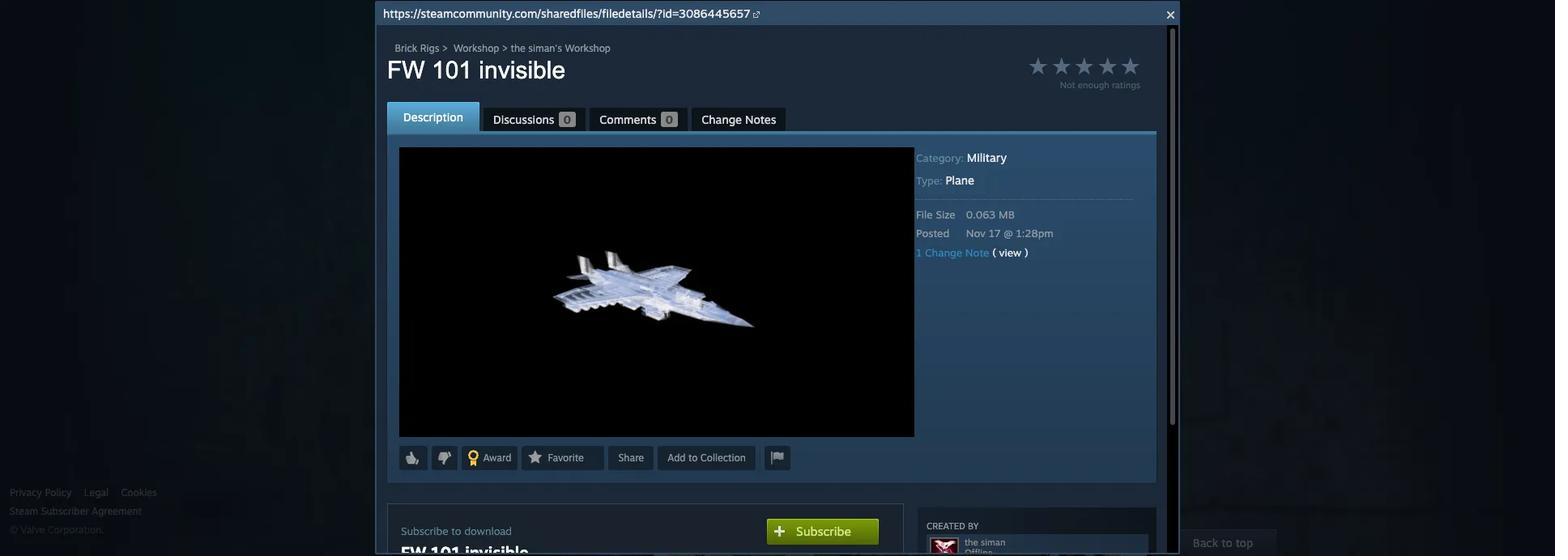 Task type: vqa. For each thing, say whether or not it's contained in the screenshot.
Rigs
yes



Task type: describe. For each thing, give the bounding box(es) containing it.
privacy
[[10, 487, 42, 499]]

https://steamcommunity.com/sharedfiles/filedetails/?id=3086445657
[[383, 6, 751, 20]]

fw 101 invisible
[[652, 252, 730, 264]]

brick rigs
[[652, 278, 701, 291]]

steam
[[10, 506, 38, 518]]

legal link
[[84, 487, 109, 500]]

cookies
[[121, 487, 157, 499]]

privacy policy
[[10, 487, 72, 499]]

brick
[[652, 278, 677, 291]]

legal
[[84, 487, 109, 499]]

brick rigs link
[[652, 272, 701, 291]]

invisible
[[690, 252, 727, 264]]

valve
[[20, 524, 45, 536]]

back
[[1194, 536, 1219, 550]]

back to top
[[1194, 536, 1254, 550]]

https://steamcommunity.com/sharedfiles/filedetails/?id=3086445657 link
[[383, 6, 751, 20]]

corporation.
[[48, 524, 104, 536]]

fw
[[652, 252, 667, 264]]

᠌ ᠌ ᠌᠌ ᠌ ᠌ ᠌ ᠌ ᠌
[[397, 252, 420, 264]]

rigs
[[680, 278, 701, 291]]

1 0 from the left
[[1111, 232, 1118, 246]]



Task type: locate. For each thing, give the bounding box(es) containing it.
2 0 from the left
[[1138, 232, 1146, 246]]

©
[[10, 524, 18, 536]]

0 horizontal spatial 0
[[1111, 232, 1118, 246]]

steam subscriber agreement link
[[10, 506, 384, 519]]

to
[[1223, 536, 1234, 550]]

101
[[670, 252, 687, 264]]

cookies steam subscriber agreement © valve corporation.
[[10, 487, 157, 536]]

subscriber
[[41, 506, 89, 518]]

privacy policy link
[[10, 487, 72, 500]]

0
[[1111, 232, 1118, 246], [1138, 232, 1146, 246]]

policy
[[45, 487, 72, 499]]

᠌
[[397, 252, 397, 264], [397, 252, 400, 264], [403, 252, 406, 264], [405, 252, 408, 264], [408, 252, 411, 264], [411, 252, 414, 264], [414, 252, 417, 264]]

1 horizontal spatial 0
[[1138, 232, 1146, 246]]

top
[[1237, 536, 1254, 550]]

agreement
[[92, 506, 142, 518]]

cookies link
[[121, 487, 157, 500]]

᠌᠌
[[400, 252, 403, 264]]

close image
[[1168, 11, 1175, 19]]



